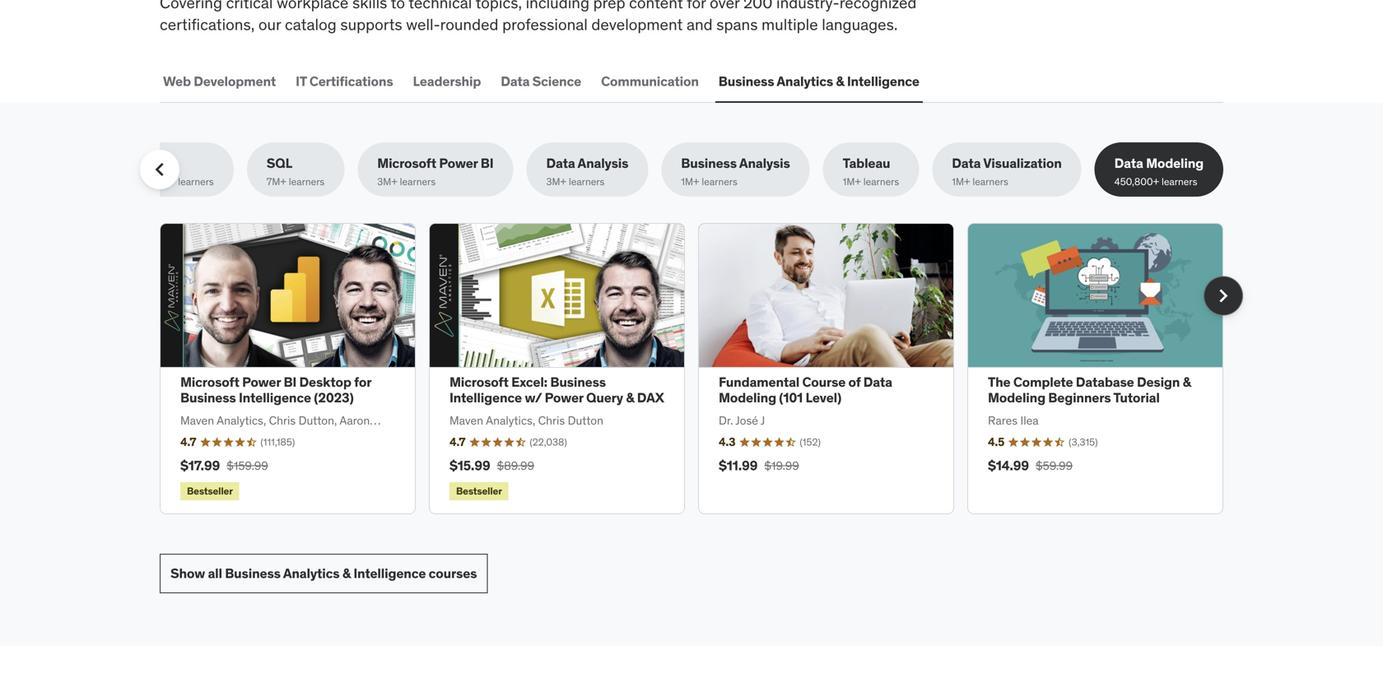 Task type: locate. For each thing, give the bounding box(es) containing it.
modeling up 450,800+
[[1146, 155, 1204, 172]]

for up and
[[687, 0, 706, 12]]

data inside button
[[501, 73, 530, 90]]

business inside microsoft excel: business intelligence w/ power query & dax
[[550, 374, 606, 391]]

data down science
[[546, 155, 575, 172]]

0 horizontal spatial 1m+
[[681, 175, 700, 188]]

business analytics & intelligence button
[[715, 62, 923, 101]]

bi inside microsoft power bi 3m+ learners
[[481, 155, 494, 172]]

business
[[719, 73, 774, 90], [681, 155, 737, 172], [550, 374, 606, 391], [180, 390, 236, 407], [225, 565, 281, 582]]

covering critical workplace skills to technical topics, including prep content for over 200 industry-recognized certifications, our catalog supports well-rounded professional development and spans multiple languages.
[[160, 0, 917, 34]]

2 analysis from the left
[[739, 155, 790, 172]]

1 vertical spatial analytics
[[283, 565, 340, 582]]

2 horizontal spatial microsoft
[[450, 374, 509, 391]]

1 horizontal spatial modeling
[[988, 390, 1046, 407]]

microsoft power bi desktop for business intelligence (2023)
[[180, 374, 371, 407]]

data inside 'fundamental course of data modeling (101 level)'
[[864, 374, 893, 391]]

over
[[710, 0, 740, 12]]

(2023)
[[314, 390, 354, 407]]

3m+
[[377, 175, 398, 188], [546, 175, 567, 188]]

7 learners from the left
[[973, 175, 1009, 188]]

0 horizontal spatial microsoft
[[180, 374, 239, 391]]

courses
[[429, 565, 477, 582]]

data right of
[[864, 374, 893, 391]]

1 horizontal spatial 3m+
[[546, 175, 567, 188]]

microsoft inside microsoft excel: business intelligence w/ power query & dax
[[450, 374, 509, 391]]

analytics inside the show all business analytics & intelligence courses link
[[283, 565, 340, 582]]

0 horizontal spatial modeling
[[719, 390, 777, 407]]

1 horizontal spatial power
[[439, 155, 478, 172]]

business inside button
[[719, 73, 774, 90]]

power
[[439, 155, 478, 172], [242, 374, 281, 391], [545, 390, 584, 407]]

sql 7m+ learners
[[267, 155, 325, 188]]

fundamental course of data modeling (101 level) link
[[719, 374, 893, 407]]

communication button
[[598, 62, 702, 101]]

fundamental
[[719, 374, 800, 391]]

8 learners from the left
[[1162, 175, 1198, 188]]

0 horizontal spatial for
[[354, 374, 371, 391]]

learners inside business analysis 1m+ learners
[[702, 175, 738, 188]]

1 horizontal spatial analysis
[[739, 155, 790, 172]]

1 vertical spatial bi
[[284, 374, 297, 391]]

data analysis 3m+ learners
[[546, 155, 629, 188]]

industry-
[[777, 0, 840, 12]]

intelligence down languages.
[[847, 73, 920, 90]]

1 analysis from the left
[[578, 155, 629, 172]]

microsoft inside microsoft power bi 3m+ learners
[[377, 155, 436, 172]]

16.6m+
[[143, 175, 176, 188]]

1 horizontal spatial microsoft
[[377, 155, 436, 172]]

2 learners from the left
[[289, 175, 325, 188]]

languages.
[[822, 14, 898, 34]]

analysis
[[578, 155, 629, 172], [739, 155, 790, 172]]

web development button
[[160, 62, 279, 101]]

microsoft for microsoft power bi 3m+ learners
[[377, 155, 436, 172]]

show all business analytics & intelligence courses
[[170, 565, 477, 582]]

for inside covering critical workplace skills to technical topics, including prep content for over 200 industry-recognized certifications, our catalog supports well-rounded professional development and spans multiple languages.
[[687, 0, 706, 12]]

business inside microsoft power bi desktop for business intelligence (2023)
[[180, 390, 236, 407]]

topic filters element
[[124, 143, 1224, 197]]

3 1m+ from the left
[[952, 175, 970, 188]]

2 horizontal spatial power
[[545, 390, 584, 407]]

4 learners from the left
[[569, 175, 605, 188]]

certifications
[[310, 73, 393, 90]]

1 3m+ from the left
[[377, 175, 398, 188]]

power inside microsoft power bi 3m+ learners
[[439, 155, 478, 172]]

intelligence
[[847, 73, 920, 90], [239, 390, 311, 407], [450, 390, 522, 407], [354, 565, 426, 582]]

show
[[170, 565, 205, 582]]

desktop
[[299, 374, 351, 391]]

data left science
[[501, 73, 530, 90]]

complete
[[1014, 374, 1073, 391]]

& inside the complete database design & modeling beginners tutorial
[[1183, 374, 1191, 391]]

analysis inside data analysis 3m+ learners
[[578, 155, 629, 172]]

analytics
[[777, 73, 833, 90], [283, 565, 340, 582]]

0 horizontal spatial analytics
[[283, 565, 340, 582]]

0 horizontal spatial 3m+
[[377, 175, 398, 188]]

modeling inside the complete database design & modeling beginners tutorial
[[988, 390, 1046, 407]]

database
[[1076, 374, 1134, 391]]

microsoft
[[377, 155, 436, 172], [180, 374, 239, 391], [450, 374, 509, 391]]

development
[[194, 73, 276, 90]]

sql
[[267, 155, 292, 172]]

1 horizontal spatial for
[[687, 0, 706, 12]]

data inside data analysis 3m+ learners
[[546, 155, 575, 172]]

modeling left (101 at the bottom
[[719, 390, 777, 407]]

0 vertical spatial analytics
[[777, 73, 833, 90]]

1 horizontal spatial analytics
[[777, 73, 833, 90]]

6 learners from the left
[[864, 175, 900, 188]]

data left visualization
[[952, 155, 981, 172]]

3m+ inside data analysis 3m+ learners
[[546, 175, 567, 188]]

analysis inside business analysis 1m+ learners
[[739, 155, 790, 172]]

tutorial
[[1114, 390, 1160, 407]]

2 horizontal spatial 1m+
[[952, 175, 970, 188]]

data
[[501, 73, 530, 90], [546, 155, 575, 172], [952, 155, 981, 172], [1115, 155, 1144, 172], [864, 374, 893, 391]]

modeling left beginners
[[988, 390, 1046, 407]]

0 vertical spatial bi
[[481, 155, 494, 172]]

for
[[687, 0, 706, 12], [354, 374, 371, 391]]

bi inside microsoft power bi desktop for business intelligence (2023)
[[284, 374, 297, 391]]

1 vertical spatial for
[[354, 374, 371, 391]]

data visualization 1m+ learners
[[952, 155, 1062, 188]]

beginners
[[1049, 390, 1111, 407]]

web
[[163, 73, 191, 90]]

bi for microsoft power bi desktop for business intelligence (2023)
[[284, 374, 297, 391]]

science
[[533, 73, 581, 90]]

0 vertical spatial for
[[687, 0, 706, 12]]

level)
[[806, 390, 842, 407]]

0 horizontal spatial power
[[242, 374, 281, 391]]

1m+ inside data visualization 1m+ learners
[[952, 175, 970, 188]]

modeling
[[1146, 155, 1204, 172], [719, 390, 777, 407], [988, 390, 1046, 407]]

data for data modeling 450,800+ learners
[[1115, 155, 1144, 172]]

professional
[[502, 14, 588, 34]]

450,800+
[[1115, 175, 1160, 188]]

intelligence inside microsoft power bi desktop for business intelligence (2023)
[[239, 390, 311, 407]]

it certifications button
[[292, 62, 397, 101]]

it
[[296, 73, 307, 90]]

intelligence left the w/
[[450, 390, 522, 407]]

the complete database design & modeling beginners tutorial
[[988, 374, 1191, 407]]

data up 450,800+
[[1115, 155, 1144, 172]]

3 learners from the left
[[400, 175, 436, 188]]

1 learners from the left
[[178, 175, 214, 188]]

data modeling 450,800+ learners
[[1115, 155, 1204, 188]]

data for data analysis 3m+ learners
[[546, 155, 575, 172]]

0 horizontal spatial bi
[[284, 374, 297, 391]]

data inside data visualization 1m+ learners
[[952, 155, 981, 172]]

2 3m+ from the left
[[546, 175, 567, 188]]

1 1m+ from the left
[[681, 175, 700, 188]]

dax
[[637, 390, 664, 407]]

data inside data modeling 450,800+ learners
[[1115, 155, 1144, 172]]

2 horizontal spatial modeling
[[1146, 155, 1204, 172]]

5 learners from the left
[[702, 175, 738, 188]]

power for 3m+
[[439, 155, 478, 172]]

intelligence left the (2023)
[[239, 390, 311, 407]]

learners inside microsoft power bi 3m+ learners
[[400, 175, 436, 188]]

data science
[[501, 73, 581, 90]]

microsoft inside microsoft power bi desktop for business intelligence (2023)
[[180, 374, 239, 391]]

bi
[[481, 155, 494, 172], [284, 374, 297, 391]]

communication
[[601, 73, 699, 90]]

including
[[526, 0, 590, 12]]

business inside business analysis 1m+ learners
[[681, 155, 737, 172]]

topics,
[[476, 0, 522, 12]]

&
[[836, 73, 845, 90], [1183, 374, 1191, 391], [626, 390, 634, 407], [342, 565, 351, 582]]

1m+ for data visualization
[[952, 175, 970, 188]]

power inside microsoft power bi desktop for business intelligence (2023)
[[242, 374, 281, 391]]

0 horizontal spatial analysis
[[578, 155, 629, 172]]

learners
[[178, 175, 214, 188], [289, 175, 325, 188], [400, 175, 436, 188], [569, 175, 605, 188], [702, 175, 738, 188], [864, 175, 900, 188], [973, 175, 1009, 188], [1162, 175, 1198, 188]]

1m+ inside business analysis 1m+ learners
[[681, 175, 700, 188]]

bi for microsoft power bi 3m+ learners
[[481, 155, 494, 172]]

rounded
[[440, 14, 499, 34]]

2 1m+ from the left
[[843, 175, 861, 188]]

all
[[208, 565, 222, 582]]

query
[[586, 390, 623, 407]]

1 horizontal spatial bi
[[481, 155, 494, 172]]

excel
[[143, 155, 176, 172]]

1 horizontal spatial 1m+
[[843, 175, 861, 188]]

fundamental course of data modeling (101 level)
[[719, 374, 893, 407]]

for right the (2023)
[[354, 374, 371, 391]]

microsoft power bi desktop for business intelligence (2023) link
[[180, 374, 371, 407]]



Task type: vqa. For each thing, say whether or not it's contained in the screenshot.
first LEARNERS from right
yes



Task type: describe. For each thing, give the bounding box(es) containing it.
the
[[988, 374, 1011, 391]]

intelligence inside microsoft excel: business intelligence w/ power query & dax
[[450, 390, 522, 407]]

our
[[258, 14, 281, 34]]

previous image
[[147, 157, 173, 183]]

excel:
[[511, 374, 548, 391]]

workplace
[[277, 0, 349, 12]]

data for data visualization 1m+ learners
[[952, 155, 981, 172]]

modeling inside 'fundamental course of data modeling (101 level)'
[[719, 390, 777, 407]]

leadership button
[[410, 62, 484, 101]]

the complete database design & modeling beginners tutorial link
[[988, 374, 1191, 407]]

learners inside data analysis 3m+ learners
[[569, 175, 605, 188]]

visualization
[[984, 155, 1062, 172]]

& inside button
[[836, 73, 845, 90]]

for inside microsoft power bi desktop for business intelligence (2023)
[[354, 374, 371, 391]]

skills
[[352, 0, 387, 12]]

multiple
[[762, 14, 818, 34]]

well-
[[406, 14, 440, 34]]

microsoft power bi 3m+ learners
[[377, 155, 494, 188]]

microsoft for microsoft power bi desktop for business intelligence (2023)
[[180, 374, 239, 391]]

w/
[[525, 390, 542, 407]]

learners inside excel 16.6m+ learners
[[178, 175, 214, 188]]

supports
[[340, 14, 402, 34]]

learners inside data visualization 1m+ learners
[[973, 175, 1009, 188]]

catalog
[[285, 14, 337, 34]]

show all business analytics & intelligence courses link
[[160, 554, 488, 594]]

to
[[391, 0, 405, 12]]

analysis for business analysis
[[739, 155, 790, 172]]

microsoft excel: business intelligence w/ power query & dax
[[450, 374, 664, 407]]

it certifications
[[296, 73, 393, 90]]

and
[[687, 14, 713, 34]]

tableau 1m+ learners
[[843, 155, 900, 188]]

power for desktop
[[242, 374, 281, 391]]

next image
[[1211, 283, 1237, 309]]

(101
[[779, 390, 803, 407]]

intelligence left the courses
[[354, 565, 426, 582]]

analysis for data analysis
[[578, 155, 629, 172]]

course
[[803, 374, 846, 391]]

learners inside data modeling 450,800+ learners
[[1162, 175, 1198, 188]]

web development
[[163, 73, 276, 90]]

business analytics & intelligence
[[719, 73, 920, 90]]

technical
[[409, 0, 472, 12]]

prep
[[593, 0, 626, 12]]

tableau
[[843, 155, 891, 172]]

microsoft excel: business intelligence w/ power query & dax link
[[450, 374, 664, 407]]

learners inside sql 7m+ learners
[[289, 175, 325, 188]]

data science button
[[498, 62, 585, 101]]

intelligence inside button
[[847, 73, 920, 90]]

design
[[1137, 374, 1180, 391]]

carousel element
[[160, 223, 1244, 515]]

content
[[629, 0, 683, 12]]

development
[[592, 14, 683, 34]]

modeling inside data modeling 450,800+ learners
[[1146, 155, 1204, 172]]

learners inside tableau 1m+ learners
[[864, 175, 900, 188]]

3m+ inside microsoft power bi 3m+ learners
[[377, 175, 398, 188]]

7m+
[[267, 175, 286, 188]]

spans
[[717, 14, 758, 34]]

& inside microsoft excel: business intelligence w/ power query & dax
[[626, 390, 634, 407]]

covering
[[160, 0, 222, 12]]

1m+ for business analysis
[[681, 175, 700, 188]]

microsoft for microsoft excel: business intelligence w/ power query & dax
[[450, 374, 509, 391]]

200
[[744, 0, 773, 12]]

leadership
[[413, 73, 481, 90]]

power inside microsoft excel: business intelligence w/ power query & dax
[[545, 390, 584, 407]]

critical
[[226, 0, 273, 12]]

certifications,
[[160, 14, 255, 34]]

business analysis 1m+ learners
[[681, 155, 790, 188]]

analytics inside 'business analytics & intelligence' button
[[777, 73, 833, 90]]

data for data science
[[501, 73, 530, 90]]

1m+ inside tableau 1m+ learners
[[843, 175, 861, 188]]

recognized
[[840, 0, 917, 12]]

excel 16.6m+ learners
[[143, 155, 214, 188]]

of
[[849, 374, 861, 391]]



